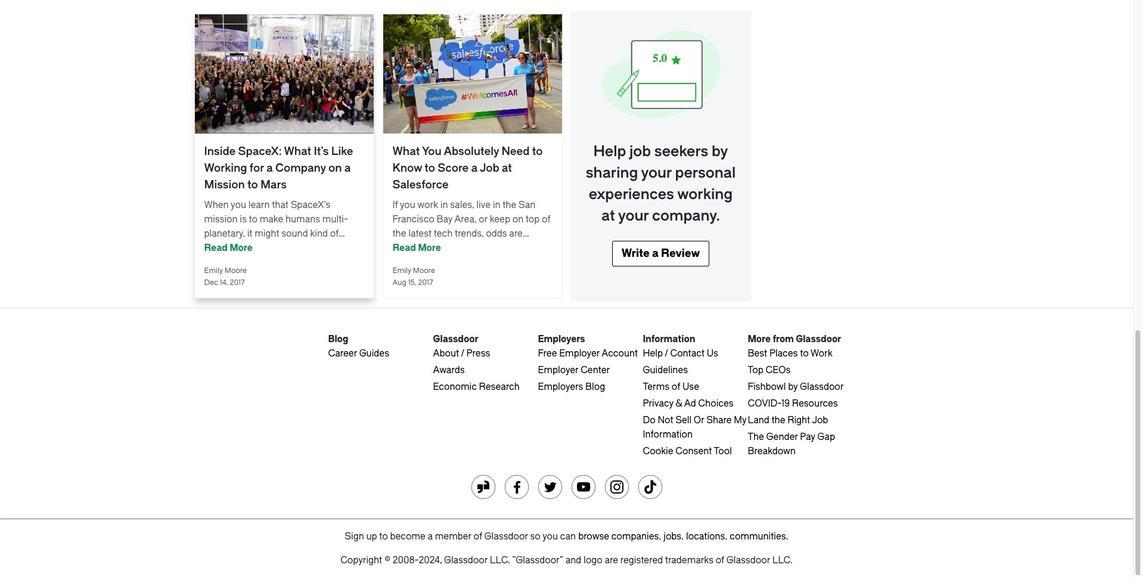 Task type: describe. For each thing, give the bounding box(es) containing it.
top
[[748, 365, 764, 376]]

that
[[272, 200, 289, 210]]

consent
[[676, 446, 712, 457]]

emily for inside spacex: what it's like working for a company on a mission to mars
[[204, 267, 223, 275]]

read more for mission
[[204, 243, 253, 253]]

sound
[[282, 228, 308, 239]]

the gender pay gap breakdown link
[[748, 432, 835, 457]]

resources...
[[238, 257, 291, 268]]

dec
[[204, 278, 218, 287]]

but,
[[230, 243, 247, 253]]

blog inside employers free employer account employer center employers blog
[[586, 382, 605, 392]]

by inside help job seekers by sharing your personal experiences working at your company.
[[712, 143, 728, 160]]

communities.
[[730, 531, 789, 542]]

more from glassdoor best places to work top ceos fishbowl by glassdoor covid-19 resources land the right job the gender pay gap breakdown
[[748, 334, 844, 457]]

working
[[677, 186, 733, 203]]

mission
[[204, 214, 238, 225]]

odds
[[486, 228, 507, 239]]

are inside if you work in sales, live in the san francisco bay area, or keep on top of the latest tech trends, odds are you're...
[[509, 228, 523, 239]]

breakdown
[[748, 446, 796, 457]]

top ceos link
[[748, 365, 791, 376]]

browse
[[578, 531, 609, 542]]

privacy & ad choices link
[[643, 398, 734, 409]]

privacy
[[643, 398, 674, 409]]

is
[[240, 214, 247, 225]]

like
[[331, 145, 353, 158]]

it
[[247, 228, 252, 239]]

2024,
[[419, 555, 442, 566]]

it's
[[314, 145, 329, 158]]

awards
[[433, 365, 465, 376]]

to inside 'when you learn that spacex's mission is to make humans multi- planetary, it might sound kind of crazy. but, as vice president of human resources...'
[[249, 214, 258, 225]]

2 employers from the top
[[538, 382, 583, 392]]

review
[[661, 247, 700, 260]]

&
[[676, 398, 682, 409]]

career
[[328, 348, 357, 359]]

guidelines link
[[643, 365, 688, 376]]

keep
[[490, 214, 510, 225]]

can
[[560, 531, 576, 542]]

salesforce
[[393, 178, 449, 191]]

when
[[204, 200, 229, 210]]

humans
[[286, 214, 320, 225]]

latest
[[409, 228, 432, 239]]

career guides link
[[328, 348, 389, 359]]

a right for
[[267, 162, 273, 175]]

1 llc. from the left
[[490, 555, 510, 566]]

what inside what you absolutely need to know to score a job at salesforce
[[393, 145, 420, 158]]

free employer account link
[[538, 348, 638, 359]]

glassdoor down the communities.
[[727, 555, 770, 566]]

a down like on the top left of the page
[[345, 162, 351, 175]]

1 information from the top
[[643, 334, 696, 345]]

emily for what you absolutely need to know to score a job at salesforce
[[393, 267, 411, 275]]

"glassdoor"
[[512, 555, 563, 566]]

employers blog link
[[538, 382, 605, 392]]

bay
[[437, 214, 453, 225]]

of down kind
[[325, 243, 333, 253]]

0 vertical spatial the
[[503, 200, 516, 210]]

jobs link
[[664, 531, 682, 542]]

up
[[366, 531, 377, 542]]

of down locations
[[716, 555, 724, 566]]

more for mission
[[230, 243, 253, 253]]

0 vertical spatial employer
[[559, 348, 600, 359]]

resources
[[792, 398, 838, 409]]

awards link
[[433, 365, 465, 376]]

seekers
[[655, 143, 709, 160]]

glassdoor about / press awards economic research
[[433, 334, 520, 392]]

job inside what you absolutely need to know to score a job at salesforce
[[480, 162, 499, 175]]

locations link
[[686, 531, 725, 542]]

sales,
[[450, 200, 474, 210]]

working
[[204, 162, 247, 175]]

14,
[[220, 278, 228, 287]]

2 information from the top
[[643, 429, 693, 440]]

if you work in sales, live in the san francisco bay area, or keep on top of the latest tech trends, odds are you're...
[[393, 200, 551, 253]]

write
[[622, 247, 650, 260]]

make
[[260, 214, 283, 225]]

trends,
[[455, 228, 484, 239]]

personal
[[675, 165, 736, 181]]

kind
[[310, 228, 328, 239]]

cookie
[[643, 446, 674, 457]]

guidelines
[[643, 365, 688, 376]]

write a review
[[622, 247, 700, 260]]

know
[[393, 162, 422, 175]]

might
[[255, 228, 279, 239]]

aug
[[393, 278, 406, 287]]

from
[[773, 334, 794, 345]]

emily moore dec 14, 2017
[[204, 267, 247, 287]]

to right need
[[532, 145, 543, 158]]

1 vertical spatial employer
[[538, 365, 579, 376]]

a inside 'button'
[[652, 247, 659, 260]]

or
[[694, 415, 704, 426]]

2008-
[[393, 555, 419, 566]]

terms
[[643, 382, 670, 392]]

covid-19 resources link
[[748, 398, 838, 409]]

cookie consent tool link
[[643, 446, 732, 457]]

mars
[[261, 178, 287, 191]]

fishbowl
[[748, 382, 786, 392]]

member
[[435, 531, 472, 542]]

on inside inside spacex: what it's like working for a company on a mission to mars
[[329, 162, 342, 175]]

communities. link
[[730, 531, 789, 542]]

read more for salesforce
[[393, 243, 441, 253]]

terms of use link
[[643, 382, 699, 392]]

blog inside blog career guides
[[328, 334, 348, 345]]

for
[[250, 162, 264, 175]]

do not sell or share my information link
[[643, 415, 747, 440]]

gender
[[767, 432, 798, 442]]

absolutely
[[444, 145, 499, 158]]

©
[[385, 555, 391, 566]]

of inside information help / contact us guidelines terms of use privacy & ad choices do not sell or share my information cookie consent tool
[[672, 382, 680, 392]]



Task type: vqa. For each thing, say whether or not it's contained in the screenshot.
am
no



Task type: locate. For each thing, give the bounding box(es) containing it.
0 horizontal spatial /
[[461, 348, 464, 359]]

glassdoor inside glassdoor about / press awards economic research
[[433, 334, 479, 345]]

free
[[538, 348, 557, 359]]

2 what from the left
[[393, 145, 420, 158]]

help job seekers by sharing your personal experiences working at your company.
[[586, 143, 736, 224]]

1 read more from the left
[[204, 243, 253, 253]]

1 horizontal spatial on
[[513, 214, 524, 225]]

moore for salesforce
[[413, 267, 435, 275]]

at inside what you absolutely need to know to score a job at salesforce
[[502, 162, 512, 175]]

to down the you
[[425, 162, 435, 175]]

employer
[[559, 348, 600, 359], [538, 365, 579, 376]]

of right top
[[542, 214, 551, 225]]

moore for mission
[[225, 267, 247, 275]]

to right up
[[379, 531, 388, 542]]

glassdoor up work
[[796, 334, 841, 345]]

ceos
[[766, 365, 791, 376]]

you for salesforce
[[400, 200, 415, 210]]

2 vertical spatial the
[[772, 415, 786, 426]]

1 vertical spatial by
[[788, 382, 798, 392]]

inside
[[204, 145, 236, 158]]

your down experiences
[[618, 207, 649, 224]]

0 vertical spatial blog
[[328, 334, 348, 345]]

more down it
[[230, 243, 253, 253]]

read down latest
[[393, 243, 416, 253]]

0 horizontal spatial in
[[440, 200, 448, 210]]

of down multi-
[[330, 228, 339, 239]]

1 vertical spatial information
[[643, 429, 693, 440]]

2017 for mission
[[230, 278, 245, 287]]

1 horizontal spatial by
[[788, 382, 798, 392]]

the up keep
[[503, 200, 516, 210]]

1 vertical spatial blog
[[586, 382, 605, 392]]

covid-
[[748, 398, 782, 409]]

to down for
[[247, 178, 258, 191]]

information down not
[[643, 429, 693, 440]]

use
[[683, 382, 699, 392]]

what up know
[[393, 145, 420, 158]]

emily up aug
[[393, 267, 411, 275]]

0 horizontal spatial you
[[231, 200, 246, 210]]

0 horizontal spatial the
[[393, 228, 406, 239]]

jobs
[[664, 531, 682, 542]]

2017 inside emily moore aug 15, 2017
[[418, 278, 433, 287]]

1 vertical spatial your
[[618, 207, 649, 224]]

employers up free
[[538, 334, 585, 345]]

and
[[566, 555, 582, 566]]

llc.
[[490, 555, 510, 566], [773, 555, 793, 566]]

moore inside emily moore aug 15, 2017
[[413, 267, 435, 275]]

1 vertical spatial on
[[513, 214, 524, 225]]

land the right job link
[[748, 415, 828, 426]]

information up help / contact us link
[[643, 334, 696, 345]]

learn
[[248, 200, 270, 210]]

about / press link
[[433, 348, 490, 359]]

1 vertical spatial the
[[393, 228, 406, 239]]

job inside more from glassdoor best places to work top ceos fishbowl by glassdoor covid-19 resources land the right job the gender pay gap breakdown
[[812, 415, 828, 426]]

/ up the guidelines
[[665, 348, 668, 359]]

1 horizontal spatial job
[[812, 415, 828, 426]]

1 horizontal spatial read
[[393, 243, 416, 253]]

you right if
[[400, 200, 415, 210]]

moore up 15,
[[413, 267, 435, 275]]

in
[[440, 200, 448, 210], [493, 200, 501, 210]]

you right so
[[543, 531, 558, 542]]

0 vertical spatial employers
[[538, 334, 585, 345]]

1 vertical spatial employers
[[538, 382, 583, 392]]

1 horizontal spatial llc.
[[773, 555, 793, 566]]

/ for about
[[461, 348, 464, 359]]

at
[[502, 162, 512, 175], [602, 207, 615, 224]]

19
[[782, 398, 790, 409]]

by inside more from glassdoor best places to work top ceos fishbowl by glassdoor covid-19 resources land the right job the gender pay gap breakdown
[[788, 382, 798, 392]]

more down latest
[[418, 243, 441, 253]]

a right become
[[428, 531, 433, 542]]

as
[[250, 243, 259, 253]]

the up you're...
[[393, 228, 406, 239]]

account
[[602, 348, 638, 359]]

employer up employer center link
[[559, 348, 600, 359]]

2 read more from the left
[[393, 243, 441, 253]]

2 read from the left
[[393, 243, 416, 253]]

1 horizontal spatial moore
[[413, 267, 435, 275]]

read for what you absolutely need to know to score a job at salesforce
[[393, 243, 416, 253]]

land
[[748, 415, 770, 426]]

at down experiences
[[602, 207, 615, 224]]

work
[[418, 200, 438, 210]]

live
[[477, 200, 491, 210]]

0 horizontal spatial moore
[[225, 267, 247, 275]]

1 horizontal spatial help
[[643, 348, 663, 359]]

0 horizontal spatial more
[[230, 243, 253, 253]]

llc. left the "glassdoor"
[[490, 555, 510, 566]]

employers
[[538, 334, 585, 345], [538, 382, 583, 392]]

2 horizontal spatial you
[[543, 531, 558, 542]]

2 moore from the left
[[413, 267, 435, 275]]

spacex:
[[238, 145, 282, 158]]

read for inside spacex: what it's like working for a company on a mission to mars
[[204, 243, 228, 253]]

by up covid-19 resources link
[[788, 382, 798, 392]]

read up human
[[204, 243, 228, 253]]

0 vertical spatial at
[[502, 162, 512, 175]]

0 horizontal spatial by
[[712, 143, 728, 160]]

contact
[[670, 348, 705, 359]]

0 horizontal spatial emily
[[204, 267, 223, 275]]

glassdoor down member
[[444, 555, 488, 566]]

blog down center
[[586, 382, 605, 392]]

glassdoor left so
[[484, 531, 528, 542]]

what you absolutely need to know to score a job at salesforce
[[393, 145, 543, 191]]

to inside inside spacex: what it's like working for a company on a mission to mars
[[247, 178, 258, 191]]

emily inside emily moore aug 15, 2017
[[393, 267, 411, 275]]

2017
[[230, 278, 245, 287], [418, 278, 433, 287]]

2 2017 from the left
[[418, 278, 433, 287]]

blog
[[328, 334, 348, 345], [586, 382, 605, 392]]

0 vertical spatial your
[[641, 165, 672, 181]]

help up sharing
[[594, 143, 626, 160]]

do
[[643, 415, 656, 426]]

help inside help job seekers by sharing your personal experiences working at your company.
[[594, 143, 626, 160]]

press
[[467, 348, 490, 359]]

at inside help job seekers by sharing your personal experiences working at your company.
[[602, 207, 615, 224]]

employers down employer center link
[[538, 382, 583, 392]]

0 horizontal spatial read
[[204, 243, 228, 253]]

pay
[[800, 432, 815, 442]]

0 horizontal spatial job
[[480, 162, 499, 175]]

2 horizontal spatial more
[[748, 334, 771, 345]]

2 llc. from the left
[[773, 555, 793, 566]]

1 vertical spatial job
[[812, 415, 828, 426]]

0 horizontal spatial at
[[502, 162, 512, 175]]

in right live
[[493, 200, 501, 210]]

1 what from the left
[[284, 145, 311, 158]]

1 vertical spatial at
[[602, 207, 615, 224]]

help inside information help / contact us guidelines terms of use privacy & ad choices do not sell or share my information cookie consent tool
[[643, 348, 663, 359]]

glassdoor
[[433, 334, 479, 345], [796, 334, 841, 345], [800, 382, 844, 392], [484, 531, 528, 542], [444, 555, 488, 566], [727, 555, 770, 566]]

0 vertical spatial are
[[509, 228, 523, 239]]

1 horizontal spatial what
[[393, 145, 420, 158]]

your down the job
[[641, 165, 672, 181]]

work
[[811, 348, 833, 359]]

logo
[[584, 555, 603, 566]]

2 / from the left
[[665, 348, 668, 359]]

of inside if you work in sales, live in the san francisco bay area, or keep on top of the latest tech trends, odds are you're...
[[542, 214, 551, 225]]

places
[[770, 348, 798, 359]]

job down absolutely
[[480, 162, 499, 175]]

2017 inside emily moore dec 14, 2017
[[230, 278, 245, 287]]

share
[[707, 415, 732, 426]]

1 emily from the left
[[204, 267, 223, 275]]

2017 for salesforce
[[418, 278, 433, 287]]

a
[[267, 162, 273, 175], [345, 162, 351, 175], [471, 162, 478, 175], [652, 247, 659, 260], [428, 531, 433, 542]]

choices
[[698, 398, 734, 409]]

1 read from the left
[[204, 243, 228, 253]]

0 horizontal spatial llc.
[[490, 555, 510, 566]]

economic research link
[[433, 382, 520, 392]]

information help / contact us guidelines terms of use privacy & ad choices do not sell or share my information cookie consent tool
[[643, 334, 747, 457]]

0 horizontal spatial help
[[594, 143, 626, 160]]

0 vertical spatial information
[[643, 334, 696, 345]]

to left work
[[800, 348, 809, 359]]

vice
[[261, 243, 280, 253]]

blog career guides
[[328, 334, 389, 359]]

employer down free
[[538, 365, 579, 376]]

1 moore from the left
[[225, 267, 247, 275]]

0 horizontal spatial are
[[509, 228, 523, 239]]

0 vertical spatial help
[[594, 143, 626, 160]]

you inside 'when you learn that spacex's mission is to make humans multi- planetary, it might sound kind of crazy. but, as vice president of human resources...'
[[231, 200, 246, 210]]

llc. down the communities.
[[773, 555, 793, 566]]

1 2017 from the left
[[230, 278, 245, 287]]

1 / from the left
[[461, 348, 464, 359]]

job
[[630, 143, 651, 160]]

of right member
[[474, 531, 482, 542]]

you
[[231, 200, 246, 210], [400, 200, 415, 210], [543, 531, 558, 542]]

0 horizontal spatial what
[[284, 145, 311, 158]]

inside spacex: what it's like working for a company on a mission to mars
[[204, 145, 353, 191]]

in up bay
[[440, 200, 448, 210]]

/ inside information help / contact us guidelines terms of use privacy & ad choices do not sell or share my information cookie consent tool
[[665, 348, 668, 359]]

help up guidelines link
[[643, 348, 663, 359]]

1 horizontal spatial read more
[[393, 243, 441, 253]]

a inside what you absolutely need to know to score a job at salesforce
[[471, 162, 478, 175]]

2017 right 15,
[[418, 278, 433, 287]]

read more down latest
[[393, 243, 441, 253]]

if
[[393, 200, 398, 210]]

more inside more from glassdoor best places to work top ceos fishbowl by glassdoor covid-19 resources land the right job the gender pay gap breakdown
[[748, 334, 771, 345]]

2 emily from the left
[[393, 267, 411, 275]]

when you learn that spacex's mission is to make humans multi- planetary, it might sound kind of crazy. but, as vice president of human resources...
[[204, 200, 348, 268]]

a right write
[[652, 247, 659, 260]]

/ inside glassdoor about / press awards economic research
[[461, 348, 464, 359]]

economic
[[433, 382, 477, 392]]

the inside more from glassdoor best places to work top ceos fishbowl by glassdoor covid-19 resources land the right job the gender pay gap breakdown
[[772, 415, 786, 426]]

write a review button
[[612, 241, 710, 267]]

what inside inside spacex: what it's like working for a company on a mission to mars
[[284, 145, 311, 158]]

by up personal
[[712, 143, 728, 160]]

15,
[[408, 278, 416, 287]]

glassdoor up resources
[[800, 382, 844, 392]]

are right logo
[[605, 555, 618, 566]]

top
[[526, 214, 540, 225]]

what up company
[[284, 145, 311, 158]]

2017 right 14,
[[230, 278, 245, 287]]

trademarks
[[665, 555, 714, 566]]

emily moore aug 15, 2017
[[393, 267, 435, 287]]

the up gender
[[772, 415, 786, 426]]

you inside if you work in sales, live in the san francisco bay area, or keep on top of the latest tech trends, odds are you're...
[[400, 200, 415, 210]]

1 horizontal spatial are
[[605, 555, 618, 566]]

0 horizontal spatial 2017
[[230, 278, 245, 287]]

you for mission
[[231, 200, 246, 210]]

my
[[734, 415, 747, 426]]

1 horizontal spatial in
[[493, 200, 501, 210]]

a down absolutely
[[471, 162, 478, 175]]

0 horizontal spatial on
[[329, 162, 342, 175]]

1 horizontal spatial at
[[602, 207, 615, 224]]

0 horizontal spatial blog
[[328, 334, 348, 345]]

blog up career
[[328, 334, 348, 345]]

need
[[502, 145, 530, 158]]

on left top
[[513, 214, 524, 225]]

research
[[479, 382, 520, 392]]

tech
[[434, 228, 453, 239]]

at down need
[[502, 162, 512, 175]]

center
[[581, 365, 610, 376]]

0 vertical spatial on
[[329, 162, 342, 175]]

1 vertical spatial help
[[643, 348, 663, 359]]

emily up 'dec'
[[204, 267, 223, 275]]

fishbowl by glassdoor link
[[748, 382, 844, 392]]

planetary,
[[204, 228, 245, 239]]

you up is at left top
[[231, 200, 246, 210]]

job down resources
[[812, 415, 828, 426]]

of left use
[[672, 382, 680, 392]]

/ left press
[[461, 348, 464, 359]]

1 in from the left
[[440, 200, 448, 210]]

on
[[329, 162, 342, 175], [513, 214, 524, 225]]

help / contact us link
[[643, 348, 718, 359]]

1 horizontal spatial /
[[665, 348, 668, 359]]

glassdoor up about / press link
[[433, 334, 479, 345]]

sharing
[[586, 165, 638, 181]]

on inside if you work in sales, live in the san francisco bay area, or keep on top of the latest tech trends, odds are you're...
[[513, 214, 524, 225]]

2 horizontal spatial the
[[772, 415, 786, 426]]

1 horizontal spatial 2017
[[418, 278, 433, 287]]

more up best on the bottom
[[748, 334, 771, 345]]

job
[[480, 162, 499, 175], [812, 415, 828, 426]]

or
[[479, 214, 488, 225]]

san
[[519, 200, 536, 210]]

1 horizontal spatial blog
[[586, 382, 605, 392]]

information
[[643, 334, 696, 345], [643, 429, 693, 440]]

score
[[438, 162, 469, 175]]

read more down planetary,
[[204, 243, 253, 253]]

on down like on the top left of the page
[[329, 162, 342, 175]]

employer center link
[[538, 365, 610, 376]]

to right is at left top
[[249, 214, 258, 225]]

0 horizontal spatial read more
[[204, 243, 253, 253]]

1 horizontal spatial more
[[418, 243, 441, 253]]

1 vertical spatial are
[[605, 555, 618, 566]]

0 vertical spatial by
[[712, 143, 728, 160]]

experiences
[[589, 186, 674, 203]]

/ for help
[[665, 348, 668, 359]]

human
[[204, 257, 236, 268]]

2 in from the left
[[493, 200, 501, 210]]

read more
[[204, 243, 253, 253], [393, 243, 441, 253]]

0 vertical spatial job
[[480, 162, 499, 175]]

more for salesforce
[[418, 243, 441, 253]]

1 horizontal spatial you
[[400, 200, 415, 210]]

registered
[[621, 555, 663, 566]]

copyright
[[341, 555, 382, 566]]

moore inside emily moore dec 14, 2017
[[225, 267, 247, 275]]

1 horizontal spatial emily
[[393, 267, 411, 275]]

president
[[282, 243, 323, 253]]

moore up 14,
[[225, 267, 247, 275]]

1 horizontal spatial the
[[503, 200, 516, 210]]

are right odds
[[509, 228, 523, 239]]

1 employers from the top
[[538, 334, 585, 345]]

gap
[[818, 432, 835, 442]]

to
[[532, 145, 543, 158], [425, 162, 435, 175], [247, 178, 258, 191], [249, 214, 258, 225], [800, 348, 809, 359], [379, 531, 388, 542]]

area,
[[455, 214, 477, 225]]

to inside more from glassdoor best places to work top ceos fishbowl by glassdoor covid-19 resources land the right job the gender pay gap breakdown
[[800, 348, 809, 359]]

emily inside emily moore dec 14, 2017
[[204, 267, 223, 275]]



